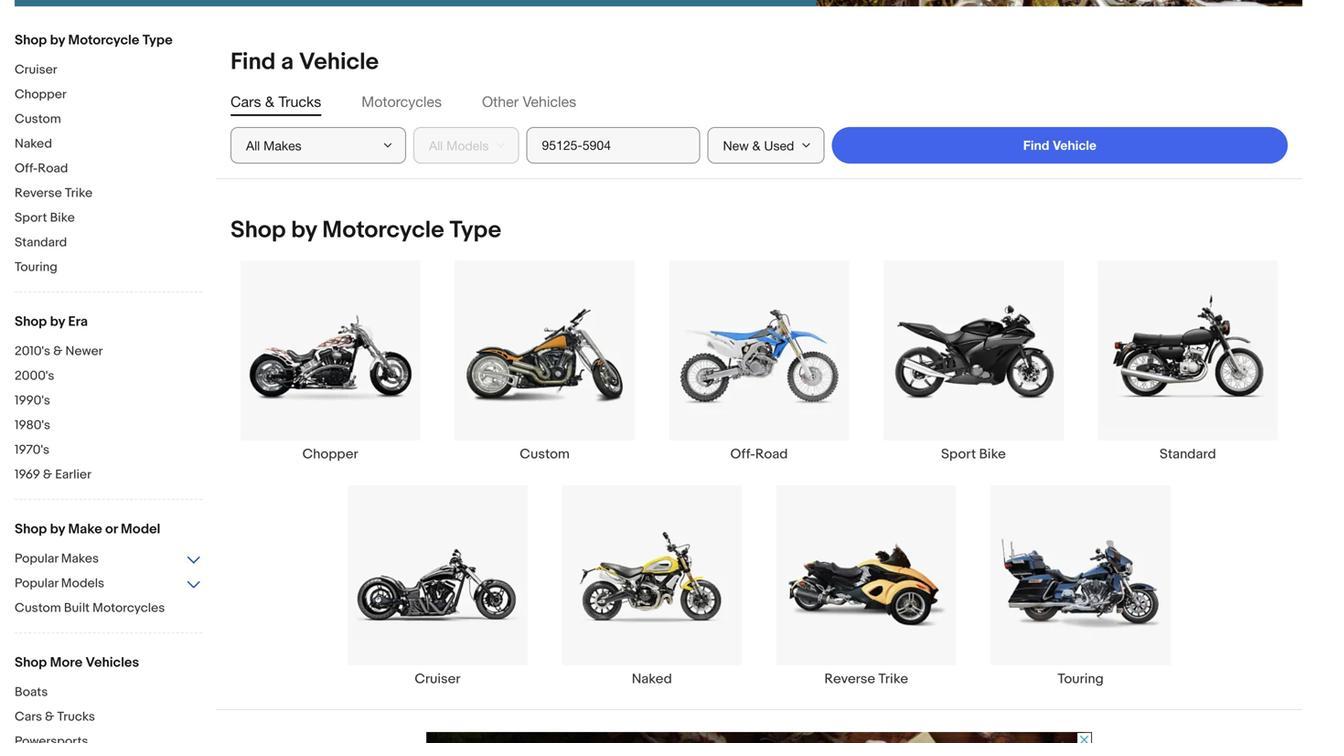 Task type: vqa. For each thing, say whether or not it's contained in the screenshot.
your
no



Task type: locate. For each thing, give the bounding box(es) containing it.
custom inside popular makes popular models custom built motorcycles
[[15, 601, 61, 617]]

0 horizontal spatial chopper
[[15, 87, 67, 102]]

2000's
[[15, 369, 54, 384]]

1 vertical spatial cars
[[15, 710, 42, 726]]

ZIP Code (Required) text field
[[527, 127, 700, 164]]

1 horizontal spatial off-road link
[[652, 260, 867, 463]]

boats link
[[15, 685, 202, 703]]

road
[[38, 161, 68, 177], [755, 446, 788, 463]]

0 vertical spatial cars
[[231, 93, 261, 110]]

find for find a vehicle
[[231, 48, 276, 76]]

0 vertical spatial naked
[[15, 136, 52, 152]]

0 vertical spatial sport
[[15, 210, 47, 226]]

boats cars & trucks
[[15, 685, 95, 726]]

shop for 1990's
[[15, 314, 47, 330]]

0 vertical spatial standard
[[15, 235, 67, 251]]

1 vertical spatial standard
[[1160, 446, 1216, 463]]

naked link
[[15, 136, 202, 154], [545, 485, 759, 688]]

standard link
[[15, 235, 202, 253], [1081, 260, 1295, 463]]

0 horizontal spatial reverse
[[15, 186, 62, 201]]

1 horizontal spatial reverse
[[825, 671, 876, 688]]

0 vertical spatial popular
[[15, 552, 58, 567]]

motorcycles
[[362, 93, 442, 110], [93, 601, 165, 617]]

vehicles up boats link
[[86, 655, 139, 672]]

&
[[265, 93, 274, 110], [53, 344, 63, 360], [43, 468, 52, 483], [45, 710, 54, 726]]

& right 1969
[[43, 468, 52, 483]]

era
[[68, 314, 88, 330]]

trucks inside the boats cars & trucks
[[57, 710, 95, 726]]

boats
[[15, 685, 48, 701]]

2000's link
[[15, 369, 202, 386]]

0 horizontal spatial type
[[142, 32, 173, 48]]

0 horizontal spatial shop by motorcycle type
[[15, 32, 173, 48]]

find vehicle
[[1023, 138, 1097, 153]]

1 horizontal spatial trike
[[879, 671, 909, 688]]

tab list containing cars & trucks
[[231, 91, 1288, 113]]

1 vertical spatial vehicle
[[1053, 138, 1097, 153]]

naked
[[15, 136, 52, 152], [632, 671, 672, 688]]

chopper inside cruiser chopper custom naked off-road reverse trike sport bike standard touring
[[15, 87, 67, 102]]

0 horizontal spatial road
[[38, 161, 68, 177]]

1 vertical spatial motorcycles
[[93, 601, 165, 617]]

standard
[[15, 235, 67, 251], [1160, 446, 1216, 463]]

earlier
[[55, 468, 91, 483]]

list
[[216, 260, 1303, 710]]

1 vertical spatial reverse
[[825, 671, 876, 688]]

off-
[[15, 161, 38, 177], [731, 446, 755, 463]]

0 vertical spatial shop by motorcycle type
[[15, 32, 173, 48]]

1 vertical spatial find
[[1023, 138, 1050, 153]]

trike inside cruiser chopper custom naked off-road reverse trike sport bike standard touring
[[65, 186, 92, 201]]

1 vertical spatial road
[[755, 446, 788, 463]]

1 vertical spatial reverse trike link
[[759, 485, 974, 688]]

0 horizontal spatial standard
[[15, 235, 67, 251]]

0 horizontal spatial find
[[231, 48, 276, 76]]

1 horizontal spatial bike
[[979, 446, 1006, 463]]

0 vertical spatial touring
[[15, 260, 57, 275]]

1 horizontal spatial road
[[755, 446, 788, 463]]

tab list
[[231, 91, 1288, 113]]

cruiser
[[15, 62, 57, 78], [415, 671, 461, 688]]

1 vertical spatial off-
[[731, 446, 755, 463]]

vehicle
[[299, 48, 379, 76], [1053, 138, 1097, 153]]

1 horizontal spatial touring link
[[974, 485, 1188, 688]]

0 vertical spatial motorcycle
[[68, 32, 139, 48]]

0 vertical spatial type
[[142, 32, 173, 48]]

motorcycle
[[68, 32, 139, 48], [322, 216, 444, 245]]

0 horizontal spatial touring
[[15, 260, 57, 275]]

1 vertical spatial shop by motorcycle type
[[231, 216, 502, 245]]

1 vertical spatial sport bike link
[[867, 260, 1081, 463]]

1990's link
[[15, 393, 202, 411]]

bike inside cruiser chopper custom naked off-road reverse trike sport bike standard touring
[[50, 210, 75, 226]]

1980's
[[15, 418, 50, 434]]

1 vertical spatial popular
[[15, 576, 58, 592]]

1 horizontal spatial custom link
[[438, 260, 652, 463]]

& down "find a vehicle"
[[265, 93, 274, 110]]

1 horizontal spatial standard link
[[1081, 260, 1295, 463]]

1 horizontal spatial naked link
[[545, 485, 759, 688]]

trike
[[65, 186, 92, 201], [879, 671, 909, 688]]

0 horizontal spatial trike
[[65, 186, 92, 201]]

1969
[[15, 468, 40, 483]]

bike
[[50, 210, 75, 226], [979, 446, 1006, 463]]

make
[[68, 521, 102, 538]]

shop by motorcycle type for the topmost cruiser link
[[15, 32, 173, 48]]

reverse
[[15, 186, 62, 201], [825, 671, 876, 688]]

by for 1990's
[[50, 314, 65, 330]]

1 horizontal spatial naked
[[632, 671, 672, 688]]

reverse trike link
[[15, 186, 202, 203], [759, 485, 974, 688]]

1 horizontal spatial cruiser
[[415, 671, 461, 688]]

models
[[61, 576, 104, 592]]

trucks down "find a vehicle"
[[279, 93, 321, 110]]

1970's
[[15, 443, 49, 458]]

shop by motorcycle type for chopper link to the bottom
[[231, 216, 502, 245]]

motorcycles inside 'tab list'
[[362, 93, 442, 110]]

1 horizontal spatial vehicle
[[1053, 138, 1097, 153]]

0 horizontal spatial motorcycle
[[68, 32, 139, 48]]

0 horizontal spatial cruiser
[[15, 62, 57, 78]]

1 vertical spatial cruiser
[[415, 671, 461, 688]]

vehicles right other
[[523, 93, 577, 110]]

1 vertical spatial off-road link
[[652, 260, 867, 463]]

0 vertical spatial trike
[[65, 186, 92, 201]]

1 horizontal spatial vehicles
[[523, 93, 577, 110]]

1 horizontal spatial off-
[[731, 446, 755, 463]]

1 horizontal spatial find
[[1023, 138, 1050, 153]]

1 horizontal spatial sport
[[941, 446, 976, 463]]

model
[[121, 521, 160, 538]]

trucks down boats link
[[57, 710, 95, 726]]

1 horizontal spatial type
[[450, 216, 502, 245]]

1 horizontal spatial chopper link
[[223, 260, 438, 463]]

1 vertical spatial bike
[[979, 446, 1006, 463]]

shop
[[15, 32, 47, 48], [231, 216, 286, 245], [15, 314, 47, 330], [15, 521, 47, 538], [15, 655, 47, 672]]

chopper
[[15, 87, 67, 102], [303, 446, 358, 463]]

& down "boats"
[[45, 710, 54, 726]]

0 vertical spatial naked link
[[15, 136, 202, 154]]

custom link
[[15, 112, 202, 129], [438, 260, 652, 463]]

0 horizontal spatial cars
[[15, 710, 42, 726]]

0 horizontal spatial trucks
[[57, 710, 95, 726]]

cars down "find a vehicle"
[[231, 93, 261, 110]]

0 vertical spatial reverse trike link
[[15, 186, 202, 203]]

1 vertical spatial trike
[[879, 671, 909, 688]]

1 vertical spatial cruiser link
[[330, 485, 545, 688]]

0 horizontal spatial motorcycles
[[93, 601, 165, 617]]

shop by motorcycle type
[[15, 32, 173, 48], [231, 216, 502, 245]]

0 vertical spatial custom
[[15, 112, 61, 127]]

0 horizontal spatial cruiser link
[[15, 62, 202, 80]]

by for custom built motorcycles
[[50, 521, 65, 538]]

popular left models
[[15, 576, 58, 592]]

off-road link
[[15, 161, 202, 178], [652, 260, 867, 463]]

find inside find vehicle button
[[1023, 138, 1050, 153]]

1 vertical spatial naked
[[632, 671, 672, 688]]

popular left makes
[[15, 552, 58, 567]]

cruiser inside cruiser chopper custom naked off-road reverse trike sport bike standard touring
[[15, 62, 57, 78]]

cruiser link
[[15, 62, 202, 80], [330, 485, 545, 688]]

0 vertical spatial custom link
[[15, 112, 202, 129]]

touring inside cruiser chopper custom naked off-road reverse trike sport bike standard touring
[[15, 260, 57, 275]]

or
[[105, 521, 118, 538]]

custom
[[15, 112, 61, 127], [520, 446, 570, 463], [15, 601, 61, 617]]

0 horizontal spatial standard link
[[15, 235, 202, 253]]

0 horizontal spatial off-
[[15, 161, 38, 177]]

find
[[231, 48, 276, 76], [1023, 138, 1050, 153]]

0 vertical spatial road
[[38, 161, 68, 177]]

0 horizontal spatial sport bike link
[[15, 210, 202, 228]]

0 vertical spatial trucks
[[279, 93, 321, 110]]

0 horizontal spatial vehicle
[[299, 48, 379, 76]]

0 vertical spatial chopper
[[15, 87, 67, 102]]

1 vertical spatial touring
[[1058, 671, 1104, 688]]

advertisement region
[[426, 733, 1092, 744]]

1 horizontal spatial motorcycles
[[362, 93, 442, 110]]

sport bike link
[[15, 210, 202, 228], [867, 260, 1081, 463]]

bike inside list
[[979, 446, 1006, 463]]

1 vertical spatial type
[[450, 216, 502, 245]]

type
[[142, 32, 173, 48], [450, 216, 502, 245]]

2 popular from the top
[[15, 576, 58, 592]]

0 vertical spatial chopper link
[[15, 87, 202, 104]]

by
[[50, 32, 65, 48], [291, 216, 317, 245], [50, 314, 65, 330], [50, 521, 65, 538]]

0 vertical spatial reverse
[[15, 186, 62, 201]]

& inside the boats cars & trucks
[[45, 710, 54, 726]]

1 vertical spatial trucks
[[57, 710, 95, 726]]

cars down "boats"
[[15, 710, 42, 726]]

popular
[[15, 552, 58, 567], [15, 576, 58, 592]]

2 vertical spatial custom
[[15, 601, 61, 617]]

cars
[[231, 93, 261, 110], [15, 710, 42, 726]]

touring link
[[15, 260, 202, 277], [974, 485, 1188, 688]]

2010's
[[15, 344, 50, 360]]

sport
[[15, 210, 47, 226], [941, 446, 976, 463]]

cars & trucks link
[[15, 710, 202, 727]]

touring
[[15, 260, 57, 275], [1058, 671, 1104, 688]]

1 vertical spatial chopper
[[303, 446, 358, 463]]

sport bike
[[941, 446, 1006, 463]]

0 horizontal spatial sport
[[15, 210, 47, 226]]

0 vertical spatial motorcycles
[[362, 93, 442, 110]]

1 horizontal spatial motorcycle
[[322, 216, 444, 245]]

off- inside cruiser chopper custom naked off-road reverse trike sport bike standard touring
[[15, 161, 38, 177]]

vehicles
[[523, 93, 577, 110], [86, 655, 139, 672]]

1 horizontal spatial standard
[[1160, 446, 1216, 463]]

1 horizontal spatial cars
[[231, 93, 261, 110]]

0 horizontal spatial vehicles
[[86, 655, 139, 672]]

standard inside cruiser chopper custom naked off-road reverse trike sport bike standard touring
[[15, 235, 67, 251]]

cars & trucks
[[231, 93, 321, 110]]

1 horizontal spatial shop by motorcycle type
[[231, 216, 502, 245]]

vehicle inside button
[[1053, 138, 1097, 153]]

0 horizontal spatial naked
[[15, 136, 52, 152]]

trucks
[[279, 93, 321, 110], [57, 710, 95, 726]]

chopper link
[[15, 87, 202, 104], [223, 260, 438, 463]]

type for chopper link to the bottom
[[450, 216, 502, 245]]



Task type: describe. For each thing, give the bounding box(es) containing it.
a
[[281, 48, 294, 76]]

2010's & newer link
[[15, 344, 202, 361]]

by for custom
[[50, 32, 65, 48]]

0 vertical spatial sport bike link
[[15, 210, 202, 228]]

0 vertical spatial touring link
[[15, 260, 202, 277]]

1 vertical spatial standard link
[[1081, 260, 1295, 463]]

shop for custom built motorcycles
[[15, 521, 47, 538]]

1 vertical spatial sport
[[941, 446, 976, 463]]

1969 & earlier link
[[15, 468, 202, 485]]

built
[[64, 601, 90, 617]]

0 vertical spatial vehicle
[[299, 48, 379, 76]]

cruiser chopper custom naked off-road reverse trike sport bike standard touring
[[15, 62, 92, 275]]

off-road
[[731, 446, 788, 463]]

cruiser for cruiser chopper custom naked off-road reverse trike sport bike standard touring
[[15, 62, 57, 78]]

naked link inside list
[[545, 485, 759, 688]]

popular models button
[[15, 576, 202, 594]]

naked inside cruiser chopper custom naked off-road reverse trike sport bike standard touring
[[15, 136, 52, 152]]

1 vertical spatial chopper link
[[223, 260, 438, 463]]

1980's link
[[15, 418, 202, 435]]

find for find vehicle
[[1023, 138, 1050, 153]]

1 vertical spatial custom link
[[438, 260, 652, 463]]

& right 2010's
[[53, 344, 63, 360]]

1 horizontal spatial trucks
[[279, 93, 321, 110]]

cars inside the boats cars & trucks
[[15, 710, 42, 726]]

sport inside cruiser chopper custom naked off-road reverse trike sport bike standard touring
[[15, 210, 47, 226]]

more
[[50, 655, 82, 672]]

other
[[482, 93, 519, 110]]

popular makes popular models custom built motorcycles
[[15, 552, 165, 617]]

shop for custom
[[15, 32, 47, 48]]

0 vertical spatial cruiser link
[[15, 62, 202, 80]]

custom inside cruiser chopper custom naked off-road reverse trike sport bike standard touring
[[15, 112, 61, 127]]

shop by era
[[15, 314, 88, 330]]

popular makes button
[[15, 552, 202, 569]]

newer
[[65, 344, 103, 360]]

0 horizontal spatial naked link
[[15, 136, 202, 154]]

makes
[[61, 552, 99, 567]]

motorcycles inside popular makes popular models custom built motorcycles
[[93, 601, 165, 617]]

shop more vehicles
[[15, 655, 139, 672]]

0 vertical spatial vehicles
[[523, 93, 577, 110]]

motorcycle for the topmost cruiser link
[[68, 32, 139, 48]]

1 horizontal spatial touring
[[1058, 671, 1104, 688]]

1 horizontal spatial cruiser link
[[330, 485, 545, 688]]

find a vehicle
[[231, 48, 379, 76]]

1970's link
[[15, 443, 202, 460]]

1 vertical spatial custom
[[520, 446, 570, 463]]

find vehicle button
[[832, 127, 1288, 164]]

1 vertical spatial vehicles
[[86, 655, 139, 672]]

motorcycle for chopper link to the bottom
[[322, 216, 444, 245]]

list containing chopper
[[216, 260, 1303, 710]]

2010's & newer 2000's 1990's 1980's 1970's 1969 & earlier
[[15, 344, 103, 483]]

1 popular from the top
[[15, 552, 58, 567]]

other vehicles
[[482, 93, 577, 110]]

1 horizontal spatial chopper
[[303, 446, 358, 463]]

1 horizontal spatial reverse trike link
[[759, 485, 974, 688]]

type for the topmost cruiser link
[[142, 32, 173, 48]]

0 vertical spatial off-road link
[[15, 161, 202, 178]]

reverse inside cruiser chopper custom naked off-road reverse trike sport bike standard touring
[[15, 186, 62, 201]]

reverse trike
[[825, 671, 909, 688]]

1990's
[[15, 393, 50, 409]]

road inside cruiser chopper custom naked off-road reverse trike sport bike standard touring
[[38, 161, 68, 177]]

custom built motorcycles link
[[15, 601, 202, 618]]

0 horizontal spatial reverse trike link
[[15, 186, 202, 203]]

shop by make or model
[[15, 521, 160, 538]]

cruiser for cruiser
[[415, 671, 461, 688]]



